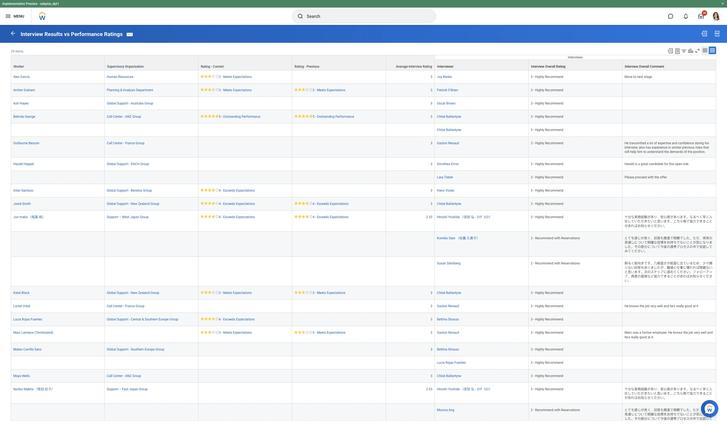 Task type: locate. For each thing, give the bounding box(es) containing it.
0 vertical spatial 十分な実務経験があり、安心感があります。なるべく早く入
[[625, 216, 713, 220]]

0 horizontal spatial 5
[[219, 115, 221, 119]]

2 vertical spatial he
[[669, 332, 673, 335]]

anz up support – east japan group link
[[125, 375, 132, 379]]

1 horizontal spatial export to excel image
[[701, 30, 708, 37]]

0 vertical spatial gaston renaud
[[437, 142, 459, 145]]

human
[[107, 75, 117, 79]]

exceeds for support – west japan group
[[223, 216, 235, 220]]

global support - dach group link
[[107, 161, 149, 166]]

row
[[11, 55, 717, 70], [11, 60, 717, 70], [11, 70, 717, 84], [11, 84, 717, 97], [11, 97, 717, 110], [11, 110, 717, 124], [11, 124, 717, 137], [11, 137, 717, 158], [11, 158, 717, 171], [11, 171, 717, 185], [11, 185, 717, 198], [11, 198, 717, 211], [11, 211, 717, 232], [11, 232, 717, 257], [11, 257, 717, 287], [11, 287, 717, 300], [11, 300, 717, 314], [11, 314, 717, 327], [11, 327, 717, 344], [11, 344, 717, 357], [11, 357, 717, 370], [11, 370, 717, 383], [11, 383, 717, 404], [11, 404, 717, 427]]

5 inside outstanding - performance generally that of a top performer and required no supervision. element
[[219, 115, 221, 119]]

0 horizontal spatial harald
[[13, 163, 23, 166]]

rating left interviewer
[[423, 65, 432, 69]]

2 とても感じが良く、回答も簡潔で明瞭でした。ただ、将来の from the top
[[625, 409, 713, 413]]

3 reservations from the top
[[561, 409, 580, 413]]

0 vertical spatial 十分な実務経験があり、安心感があります。なるべく早く入 社していただきたいと思います。こちら側で協力できること があればお知らせください。
[[625, 216, 713, 228]]

outstanding
[[223, 115, 241, 119], [317, 115, 335, 119]]

2 anz from the top
[[125, 375, 132, 379]]

highly
[[535, 75, 544, 79], [535, 88, 544, 92], [535, 102, 544, 105], [535, 115, 544, 119], [535, 128, 544, 132], [535, 142, 544, 145], [535, 163, 544, 166], [535, 176, 544, 180], [535, 189, 544, 193], [535, 202, 544, 206], [535, 216, 544, 220], [535, 292, 544, 295], [535, 305, 544, 309], [535, 318, 544, 322], [535, 332, 544, 335], [535, 348, 544, 352], [535, 361, 544, 365], [535, 375, 544, 379], [535, 388, 544, 392]]

1 5 - outstanding performance from the left
[[219, 115, 261, 119]]

export to excel image left the export to worksheets image
[[668, 48, 674, 54]]

worker button
[[11, 55, 104, 70]]

があればお知らせください。
[[625, 224, 667, 228], [625, 397, 667, 401]]

– for west
[[119, 216, 121, 220]]

outstanding for 1st the 5 - outstanding performance link from the right
[[317, 115, 335, 119]]

interview results vs performance ratings
[[21, 31, 123, 37]]

5
[[219, 115, 221, 119], [313, 115, 315, 119]]

knows
[[630, 305, 639, 309], [673, 332, 683, 335]]

7 3 - highly recommend from the top
[[531, 163, 564, 166]]

ﾖｼﾀﾞ for 2nd hiroshi yoshida （吉田 弘 - ﾖｼﾀﾞ ﾋﾛｼ） link from the top
[[477, 388, 484, 392]]

0 vertical spatial of
[[654, 142, 657, 145]]

at left it.
[[648, 336, 651, 340]]

of
[[654, 142, 657, 145], [684, 150, 687, 154]]

hiroshi up monica ang link
[[437, 388, 448, 392]]

meets expectations - performance in line with a solid team contributor. element for human resources
[[201, 74, 290, 79]]

he's left it at the right bottom of page
[[670, 305, 676, 309]]

2 new from the top
[[131, 292, 137, 295]]

chloé ballantyne link for 3 - meets expectations
[[437, 291, 461, 295]]

dach
[[131, 163, 140, 166]]

2 for kumiko sato （佐藤 久美子）
[[531, 237, 533, 240]]

1 とても感じが良く、回答も簡潔で明瞭でした。ただ、将来の 見通しについて明確な目標をお持ちでないことが気になりま した。その部分について今後の選考プロセスの中で会話して みてください。 from the top
[[625, 237, 713, 254]]

human resources
[[107, 75, 133, 79]]

1 horizontal spatial 5 - outstanding performance
[[313, 115, 354, 119]]

1 horizontal spatial very
[[694, 332, 700, 335]]

1 vertical spatial 社していただきたいと思います。こちら側で協力できること
[[625, 392, 713, 396]]

2 call center - france group from the top
[[107, 305, 145, 309]]

0 vertical spatial strauss
[[448, 318, 459, 322]]

renaud for he's
[[448, 332, 459, 335]]

monica ang link
[[437, 408, 455, 413]]

5 chloé ballantyne link from the top
[[437, 374, 461, 379]]

4 for global support - new zealand group
[[219, 202, 221, 206]]

1 horizontal spatial to
[[644, 150, 647, 154]]

2 十分な実務経験があり、安心感があります。なるべく早く入 from the top
[[625, 388, 713, 392]]

2 vertical spatial 2 - recommend with reservations
[[531, 409, 580, 413]]

7 row from the top
[[11, 124, 717, 137]]

hans
[[437, 189, 445, 193]]

previous page image
[[10, 30, 16, 37]]

1 anz from the top
[[125, 115, 132, 119]]

support inside support – east japan group link
[[107, 388, 118, 392]]

4 center from the top
[[113, 375, 123, 379]]

overall down interviews "popup button"
[[545, 65, 556, 69]]

harald left happel
[[13, 163, 23, 166]]

support – east japan group
[[107, 388, 148, 392]]

1 bettina strauss from the top
[[437, 318, 459, 322]]

1 horizontal spatial marc
[[625, 332, 632, 335]]

alex garcia link
[[13, 74, 30, 79]]

5 highly from the top
[[535, 128, 544, 132]]

2 exceeds expectations - performance is excellent and generally surpassed expectations and required little to no supervision. element from the top
[[201, 201, 290, 207]]

1 vertical spatial lucia rojas fuentes link
[[437, 360, 466, 365]]

row containing katie black
[[11, 287, 717, 300]]

southern
[[145, 318, 158, 322], [131, 348, 144, 352]]

inbox large image
[[699, 14, 704, 19]]

0 vertical spatial anz
[[125, 115, 132, 119]]

rating down interviews "popup button"
[[556, 65, 566, 69]]

japan
[[130, 216, 139, 220], [129, 388, 138, 392]]

1 vertical spatial very
[[694, 332, 700, 335]]

1 chloé from the top
[[437, 115, 446, 119]]

meets expectations - performance in line with a solid team contributor. element
[[201, 74, 290, 79], [201, 87, 290, 92], [201, 291, 290, 296], [201, 330, 290, 336]]

1 horizontal spatial good
[[685, 305, 692, 309]]

0 horizontal spatial really
[[631, 336, 639, 340]]

3 - meets expectations
[[219, 75, 252, 79], [219, 88, 252, 92], [313, 88, 346, 92], [219, 292, 252, 295], [313, 292, 346, 295], [219, 332, 252, 335], [313, 332, 346, 335]]

he down い。
[[625, 305, 629, 309]]

harald for harald happel
[[13, 163, 23, 166]]

he inside marc was a former employee. he knows the job very well and he's really good at it.
[[669, 332, 673, 335]]

16 highly from the top
[[535, 348, 544, 352]]

call center - france group up central at the bottom of page
[[107, 305, 145, 309]]

japan for west
[[130, 216, 139, 220]]

toolbar
[[665, 47, 717, 55]]

2 - recommend with reservations for monica ang
[[531, 409, 580, 413]]

call center - france group link for lionel vidal
[[107, 304, 145, 309]]

global support - dach group
[[107, 163, 149, 166]]

– left east
[[119, 388, 121, 392]]

menu button
[[0, 8, 31, 25]]

hiroshi up kumiko
[[437, 216, 448, 220]]

row containing alex garcia
[[11, 70, 717, 84]]

knows down い。
[[630, 305, 639, 309]]

new down benelux
[[131, 202, 137, 206]]

1 vertical spatial call center - anz group link
[[107, 374, 141, 379]]

3 row from the top
[[11, 70, 717, 84]]

0 vertical spatial global support - new zealand group
[[107, 202, 159, 206]]

hiroshi yoshida （吉田 弘 - ﾖｼﾀﾞ ﾋﾛｼ） for 1st hiroshi yoshida （吉田 弘 - ﾖｼﾀﾞ ﾋﾛｼ） link from the top
[[437, 216, 492, 220]]

items
[[15, 50, 23, 53]]

outstanding inside outstanding - performance generally that of a top performer and required no supervision. element
[[223, 115, 241, 119]]

support inside the global support - southern europe group link
[[117, 348, 128, 352]]

1 hiroshi yoshida （吉田 弘 - ﾖｼﾀﾞ ﾋﾛｼ） from the top
[[437, 216, 492, 220]]

0 vertical spatial new
[[131, 202, 137, 206]]

1 horizontal spatial lucia
[[437, 361, 445, 365]]

0 vertical spatial gaston
[[437, 142, 448, 145]]

2 - recommend with reservations element
[[531, 236, 580, 240], [531, 261, 580, 266], [531, 408, 580, 413]]

support inside global support - australia group link
[[117, 102, 128, 105]]

16 3 - highly recommend element from the top
[[531, 347, 564, 352]]

2 vertical spatial renaud
[[448, 332, 459, 335]]

社していただきたいと思います。こちら側で協力できること for row containing noriko makita （牧田 紀子）
[[625, 392, 713, 396]]

knows inside marc was a former employee. he knows the job very well and he's really good at it.
[[673, 332, 683, 335]]

call center - france group
[[107, 142, 145, 145], [107, 305, 145, 309]]

offer.
[[660, 176, 668, 180]]

6 global from the top
[[107, 318, 116, 322]]

zealand down benelux
[[138, 202, 150, 206]]

1 gaston from the top
[[437, 142, 448, 145]]

&
[[120, 88, 122, 92], [142, 318, 144, 322]]

0 vertical spatial call center - anz group link
[[107, 114, 141, 119]]

implementation
[[2, 2, 25, 6]]

understand
[[647, 150, 664, 154]]

2 vertical spatial 2 - recommend with reservations element
[[531, 408, 580, 413]]

good left it at the right bottom of page
[[685, 305, 692, 309]]

anz down global support - australia group
[[125, 115, 132, 119]]

2 見通しについて明確な目標をお持ちでないことが気になりま from the top
[[625, 413, 713, 417]]

at left it at the right bottom of page
[[693, 305, 696, 309]]

france up central at the bottom of page
[[125, 305, 135, 309]]

3 - highly recommend for fourth 3 - highly recommend element from the bottom
[[531, 348, 564, 352]]

yoshida for 1st hiroshi yoshida （吉田 弘 - ﾖｼﾀﾞ ﾋﾛｼ） link from the top
[[448, 216, 460, 220]]

1 vertical spatial a
[[638, 163, 640, 166]]

–
[[119, 216, 121, 220], [119, 388, 121, 392]]

4 - exceeds expectations link for global support - new zealand group
[[219, 201, 255, 206]]

call center - anz group link up support – east japan group link
[[107, 374, 141, 379]]

ballantyne for 3 - meets expectations
[[446, 292, 461, 295]]

1 vertical spatial （吉田
[[461, 388, 470, 392]]

0 vertical spatial he
[[625, 142, 629, 145]]

1 vertical spatial export to excel image
[[668, 48, 674, 54]]

1 horizontal spatial job
[[689, 332, 694, 335]]

knows right employee.
[[673, 332, 683, 335]]

4 - exceeds expectations link
[[219, 188, 255, 193], [219, 201, 255, 206], [313, 201, 349, 206], [219, 215, 255, 220], [313, 215, 349, 220], [219, 317, 255, 322]]

1 vertical spatial strauss
[[448, 348, 459, 352]]

0 horizontal spatial marc
[[13, 332, 21, 335]]

見通しについて明確な目標をお持ちでないことが気になりま for kumiko sato （佐藤 久美子）
[[625, 241, 713, 245]]

0 vertical spatial （吉田
[[461, 216, 470, 220]]

4 exceeds expectations - performance is excellent and generally surpassed expectations and required little to no supervision. element from the top
[[201, 317, 290, 322]]

0 vertical spatial とても感じが良く、回答も簡潔で明瞭でした。ただ、将来の
[[625, 237, 713, 240]]

good inside marc was a former employee. he knows the job very well and he's really good at it.
[[640, 336, 647, 340]]

2 - recommend with reservations
[[531, 237, 580, 240], [531, 262, 580, 266], [531, 409, 580, 413]]

a inside marc was a former employee. he knows the job very well and he's really good at it.
[[640, 332, 642, 335]]

call center - anz group up support – east japan group link
[[107, 375, 141, 379]]

1 new from the top
[[131, 202, 137, 206]]

2 hiroshi yoshida （吉田 弘 - ﾖｼﾀﾞ ﾋﾛｼ） from the top
[[437, 388, 492, 392]]

rating left the previous
[[295, 65, 304, 69]]

0 vertical spatial 2.33
[[426, 216, 433, 220]]

- inside menu banner
[[38, 2, 39, 6]]

3 - highly recommend for first 3 - highly recommend element from the top of the the interview results vs performance ratings main content
[[531, 75, 564, 79]]

interview results vs performance ratings link
[[21, 31, 123, 37]]

とても感じが良く、回答も簡潔で明瞭でした。ただ、将来の 見通しについて明確な目標をお持ちでないことが気になりま した。その部分について今後の選考プロセスの中で会話して みてください。 for monica ang
[[625, 409, 713, 426]]

純）
[[39, 216, 45, 220]]

for
[[664, 163, 669, 166]]

jun inaba （稲葉 純） link
[[13, 215, 45, 220]]

and inside marc was a former employee. he knows the job very well and he's really good at it.
[[708, 332, 713, 335]]

23 row from the top
[[11, 383, 717, 404]]

2 5 - outstanding performance link from the left
[[313, 114, 354, 119]]

プ、再度の面接など協力できることがあればお知らせくださ
[[625, 275, 713, 279]]

0 vertical spatial hiroshi yoshida （吉田 弘 - ﾖｼﾀﾞ ﾋﾛｼ）
[[437, 216, 492, 220]]

1 horizontal spatial and
[[672, 142, 678, 145]]

well
[[657, 305, 663, 309], [701, 332, 707, 335]]

overall
[[545, 65, 556, 69], [639, 65, 649, 69]]

highly for 8th 3 - highly recommend element from the bottom of the the interview results vs performance ratings main content
[[535, 292, 544, 295]]

very
[[651, 305, 657, 309], [694, 332, 700, 335]]

3 renaud from the top
[[448, 332, 459, 335]]

global for ash hayes
[[107, 102, 116, 105]]

row containing ash hayes
[[11, 97, 717, 110]]

十分な実務経験があり、安心感があります。なるべく早く入 社していただきたいと思います。こちら側で協力できること があればお知らせください。 for row containing noriko makita （牧田 紀子）
[[625, 388, 713, 401]]

3 gaston renaud link from the top
[[437, 330, 459, 335]]

1 horizontal spatial fuentes
[[455, 361, 466, 365]]

outstanding - performance generally that of a top performer and required no supervision. image
[[201, 115, 219, 118]]

2 yoshida from the top
[[448, 388, 460, 392]]

europe
[[159, 318, 169, 322], [145, 348, 155, 352]]

expectations
[[233, 75, 252, 79], [233, 88, 252, 92], [327, 88, 346, 92], [236, 189, 255, 193], [236, 202, 255, 206], [330, 202, 349, 206], [236, 216, 255, 220], [330, 216, 349, 220], [233, 292, 252, 295], [327, 292, 346, 295], [236, 318, 255, 322], [233, 332, 252, 335], [327, 332, 346, 335]]

2 chloé from the top
[[437, 128, 446, 132]]

19 3 - highly recommend element from the top
[[531, 387, 564, 392]]

0 vertical spatial rojas
[[22, 318, 30, 322]]

hiroshi yoshida （吉田 弘 - ﾖｼﾀﾞ ﾋﾛｼ） up （佐藤
[[437, 216, 492, 220]]

2 ﾖｼﾀﾞ from the top
[[477, 388, 484, 392]]

joy banks
[[437, 75, 452, 79]]

good down former
[[640, 336, 647, 340]]

5 3 - highly recommend from the top
[[531, 128, 564, 132]]

14 highly from the top
[[535, 318, 544, 322]]

15 3 - highly recommend element from the top
[[531, 330, 564, 335]]

2 gaston renaud from the top
[[437, 305, 459, 309]]

support for harald happel
[[117, 163, 128, 166]]

16 row from the top
[[11, 287, 717, 300]]

a right is
[[638, 163, 640, 166]]

marc inside marc was a former employee. he knows the job very well and he's really good at it.
[[625, 332, 632, 335]]

0 horizontal spatial overall
[[545, 65, 556, 69]]

bettina strauss for global support - central & southern europe group
[[437, 318, 459, 322]]

& right central at the bottom of page
[[142, 318, 144, 322]]

2 社していただきたいと思います。こちら側で協力できること from the top
[[625, 392, 713, 396]]

zealand up global support - central & southern europe group link
[[138, 292, 150, 295]]

12 3 - highly recommend from the top
[[531, 292, 564, 295]]

1 vertical spatial zealand
[[138, 292, 150, 295]]

zealand for 3
[[138, 292, 150, 295]]

13 highly from the top
[[535, 305, 544, 309]]

yoshida up kumiko sato （佐藤 久美子） link
[[448, 216, 460, 220]]

group for global support - benelux group link
[[143, 189, 152, 193]]

（佐藤
[[456, 237, 466, 240]]

1 vertical spatial bettina strauss link
[[437, 347, 459, 352]]

1 vertical spatial rojas
[[446, 361, 454, 365]]

rating left "current"
[[201, 65, 210, 69]]

gaston renaud link
[[437, 140, 459, 145], [437, 304, 459, 309], [437, 330, 459, 335]]

0 horizontal spatial lucia
[[13, 318, 21, 322]]

4 - exceeds expectations for global support - benelux group
[[219, 189, 255, 193]]

1 vertical spatial yoshida
[[448, 388, 460, 392]]

1 horizontal spatial at
[[693, 305, 696, 309]]

lionel vidal
[[13, 305, 30, 309]]

0 vertical spatial knows
[[630, 305, 639, 309]]

1 – from the top
[[119, 216, 121, 220]]

2 meets expectations - performance in line with a solid team contributor. element from the top
[[201, 87, 290, 92]]

hiroshi
[[437, 216, 448, 220], [437, 388, 448, 392]]

lara tobler
[[437, 176, 453, 180]]

of right the lot
[[654, 142, 657, 145]]

10 3 - highly recommend from the top
[[531, 202, 564, 206]]

yoshida for 2nd hiroshi yoshida （吉田 弘 - ﾖｼﾀﾞ ﾋﾛｼ） link from the top
[[448, 388, 460, 392]]

group
[[144, 102, 153, 105], [132, 115, 141, 119], [136, 142, 145, 145], [140, 163, 149, 166], [143, 189, 152, 193], [151, 202, 159, 206], [140, 216, 149, 220], [151, 292, 159, 295], [136, 305, 145, 309], [170, 318, 178, 322], [156, 348, 164, 352], [132, 375, 141, 379], [139, 388, 148, 392]]

benelux
[[131, 189, 142, 193]]

2 zealand from the top
[[138, 292, 150, 295]]

recommend for 6th 3 - highly recommend element from the top
[[545, 142, 564, 145]]

row containing maya wells
[[11, 370, 717, 383]]

alex garcia
[[13, 75, 30, 79]]

call center - anz group down global support - australia group
[[107, 115, 141, 119]]

8 highly from the top
[[535, 176, 544, 180]]

japan right east
[[129, 388, 138, 392]]

9 row from the top
[[11, 158, 717, 171]]

really down was
[[631, 336, 639, 340]]

and inside he transmitted a lot of expertise and confidence during his interview, also has experience in similar previous roles that will help him to understand the demands of the position.
[[672, 142, 678, 145]]

move
[[625, 75, 633, 79]]

1 vertical spatial fuentes
[[455, 361, 466, 365]]

0 vertical spatial call center - france group
[[107, 142, 145, 145]]

he right employee.
[[669, 332, 673, 335]]

marc left lemieux
[[13, 332, 21, 335]]

he knows the job very well and he's really good at it
[[625, 305, 699, 309]]

intan santoso link
[[13, 188, 33, 193]]

tobler
[[444, 176, 453, 180]]

call center - france group link up central at the bottom of page
[[107, 304, 145, 309]]

lot
[[650, 142, 653, 145]]

bettina for global support - central & southern europe group
[[437, 318, 447, 322]]

2 – from the top
[[119, 388, 121, 392]]

hiroshi yoshida （吉田 弘 - ﾖｼﾀﾞ ﾋﾛｼ） link up （佐藤
[[437, 215, 492, 220]]

1 vertical spatial ﾖｼﾀﾞ
[[477, 388, 484, 392]]

recommend for 19th 3 - highly recommend element
[[545, 388, 564, 392]]

really left it at the right bottom of page
[[677, 305, 684, 309]]

0 vertical spatial bettina strauss link
[[437, 317, 459, 322]]

row containing jun inaba （稲葉 純）
[[11, 211, 717, 232]]

resources
[[118, 75, 133, 79]]

2 for susan steinberg
[[531, 262, 533, 266]]

gaston for has
[[437, 142, 448, 145]]

0 vertical spatial southern
[[145, 318, 158, 322]]

interview inside the interview overall rating popup button
[[531, 65, 545, 69]]

exceeds for global support - central & southern europe group
[[223, 318, 235, 322]]

& left analysis
[[120, 88, 122, 92]]

1 vertical spatial とても感じが良く、回答も簡潔で明瞭でした。ただ、将来の 見通しについて明確な目標をお持ちでないことが気になりま した。その部分について今後の選考プロセスの中で会話して みてください。
[[625, 409, 713, 426]]

export to excel image left view printable version (pdf) icon
[[701, 30, 708, 37]]

4 call from the top
[[107, 375, 112, 379]]

1 十分な実務経験があり、安心感があります。なるべく早く入 from the top
[[625, 216, 713, 220]]

hiroshi yoshida （吉田 弘 - ﾖｼﾀﾞ ﾋﾛｼ） link
[[437, 215, 492, 220], [437, 387, 492, 392]]

similar
[[672, 146, 682, 150]]

4 - exceeds expectations
[[219, 189, 255, 193], [219, 202, 255, 206], [313, 202, 349, 206], [219, 216, 255, 220], [313, 216, 349, 220], [219, 318, 255, 322]]

13 row from the top
[[11, 211, 717, 232]]

a for lot
[[647, 142, 649, 145]]

0 horizontal spatial and
[[664, 305, 669, 309]]

to inside he transmitted a lot of expertise and confidence during his interview, also has experience in similar previous roles that will help him to understand the demands of the position.
[[644, 150, 647, 154]]

of down previous
[[684, 150, 687, 154]]

overall for rating
[[545, 65, 556, 69]]

2 call from the top
[[107, 142, 112, 145]]

hiroshi yoshida （吉田 弘 - ﾖｼﾀﾞ ﾋﾛｼ） link up ang
[[437, 387, 492, 392]]

export to excel image
[[701, 30, 708, 37], [668, 48, 674, 54]]

2
[[531, 237, 533, 240], [531, 262, 533, 266], [531, 409, 533, 413]]

5 - outstanding performance for 1st the 5 - outstanding performance link from the right
[[313, 115, 354, 119]]

highly for 13th 3 - highly recommend element
[[535, 305, 544, 309]]

outstanding for the 5 - outstanding performance link within outstanding - performance generally that of a top performer and required no supervision. element
[[223, 115, 241, 119]]

hiroshi yoshida （吉田 弘 - ﾖｼﾀﾞ ﾋﾛｼ）
[[437, 216, 492, 220], [437, 388, 492, 392]]

– left west
[[119, 216, 121, 220]]

makita
[[24, 388, 34, 392]]

call center - france group link
[[107, 140, 145, 145], [107, 304, 145, 309]]

highly for fourth 3 - highly recommend element from the bottom
[[535, 348, 544, 352]]

1 call from the top
[[107, 115, 112, 119]]

ash
[[13, 102, 19, 105]]

row containing interviews
[[11, 55, 717, 70]]

support inside global support - benelux group link
[[117, 189, 128, 193]]

5 - outstanding performance inside outstanding - performance generally that of a top performer and required no supervision. element
[[219, 115, 261, 119]]

maya
[[13, 375, 21, 379]]

0 vertical spatial hiroshi
[[437, 216, 448, 220]]

1 exceeds expectations - performance is excellent and generally surpassed expectations and required little to no supervision. image from the top
[[201, 189, 219, 192]]

みてください。 for monica ang
[[625, 422, 648, 426]]

global support - central & southern europe group link
[[107, 317, 178, 322]]

した。その部分について今後の選考プロセスの中で会話して for monica ang
[[625, 418, 713, 422]]

2 vertical spatial reservations
[[561, 409, 580, 413]]

interview results vs performance ratings main content
[[0, 25, 727, 427]]

1 harald from the left
[[13, 163, 23, 166]]

3 gaston renaud from the top
[[437, 332, 459, 335]]

1 vertical spatial japan
[[129, 388, 138, 392]]

exceeds expectations - performance is excellent and generally surpassed expectations and required little to no supervision. image
[[201, 189, 219, 192], [201, 202, 219, 205], [201, 215, 219, 219], [201, 318, 219, 321]]

15 3 - highly recommend from the top
[[531, 332, 564, 335]]

9 3 - highly recommend element from the top
[[531, 188, 564, 193]]

the right employee.
[[684, 332, 688, 335]]

global support - new zealand group up central at the bottom of page
[[107, 292, 159, 295]]

interview inside the interview overall comment popup button
[[625, 65, 638, 69]]

ballantyne for 4 - exceeds expectations
[[446, 202, 461, 206]]

1 vertical spatial good
[[640, 336, 647, 340]]

lionel vidal link
[[13, 304, 30, 309]]

bettina strauss link
[[437, 317, 459, 322], [437, 347, 459, 352]]

1 vertical spatial –
[[119, 388, 121, 392]]

1 horizontal spatial of
[[684, 150, 687, 154]]

japan right west
[[130, 216, 139, 220]]

row containing intan santoso
[[11, 185, 717, 198]]

16 3 - highly recommend from the top
[[531, 348, 564, 352]]

1 vertical spatial とても感じが良く、回答も簡潔で明瞭でした。ただ、将来の
[[625, 409, 713, 413]]

3 - highly recommend for sixth 3 - highly recommend element from the bottom of the the interview results vs performance ratings main content
[[531, 318, 564, 322]]

0 vertical spatial ﾋﾛｼ）
[[484, 216, 492, 220]]

call center - france group up the global support - dach group link at the left top of the page
[[107, 142, 145, 145]]

2 highly from the top
[[535, 88, 544, 92]]

19 highly from the top
[[535, 388, 544, 392]]

1 bettina strauss link from the top
[[437, 317, 459, 322]]

とても感じが良く、回答も簡潔で明瞭でした。ただ、将来の for kumiko sato （佐藤 久美子）
[[625, 237, 713, 240]]

1 horizontal spatial lucia rojas fuentes
[[437, 361, 466, 365]]

2 outstanding from the left
[[317, 115, 335, 119]]

0 horizontal spatial at
[[648, 336, 651, 340]]

17 highly from the top
[[535, 361, 544, 365]]

ﾋﾛｼ） for 2nd hiroshi yoshida （吉田 弘 - ﾖｼﾀﾞ ﾋﾛｼ） link from the top
[[484, 388, 492, 392]]

supervisory organization button
[[105, 55, 198, 70]]

select to filter grid data image
[[681, 48, 687, 54]]

4 highly from the top
[[535, 115, 544, 119]]

十分な実務経験があり、安心感があります。なるべく早く入 for row containing noriko makita （牧田 紀子）
[[625, 388, 713, 392]]

1 vertical spatial to
[[644, 150, 647, 154]]

1 global support - new zealand group link from the top
[[107, 201, 159, 206]]

visser
[[446, 189, 455, 193]]

france up the global support - dach group link at the left top of the page
[[125, 142, 135, 145]]

global support - new zealand group link
[[107, 201, 159, 206], [107, 291, 159, 295]]

5 - outstanding performance link inside outstanding - performance generally that of a top performer and required no supervision. element
[[219, 114, 261, 119]]

new up central at the bottom of page
[[131, 292, 137, 295]]

exceeds expectations - performance is excellent and generally surpassed expectations and required little to no supervision. element
[[201, 188, 290, 193], [201, 201, 290, 207], [201, 215, 290, 220], [201, 317, 290, 322]]

meets expectations - performance in line with a solid team contributor. image for human resources
[[201, 75, 219, 78]]

0 vertical spatial a
[[647, 142, 649, 145]]

4 chloé from the top
[[437, 292, 446, 295]]

5 for 1st the 5 - outstanding performance link from the right
[[313, 115, 315, 119]]

interviewer
[[438, 65, 454, 69]]

2 global from the top
[[107, 163, 116, 166]]

0 vertical spatial yoshida
[[448, 216, 460, 220]]

export to excel image for the export to worksheets image
[[668, 48, 674, 54]]

0 vertical spatial lucia rojas fuentes
[[13, 318, 42, 322]]

highly for 10th 3 - highly recommend element from the bottom of the the interview results vs performance ratings main content
[[535, 202, 544, 206]]

1 reservations from the top
[[561, 237, 580, 240]]

he inside he transmitted a lot of expertise and confidence during his interview, also has experience in similar previous roles that will help him to understand the demands of the position.
[[625, 142, 629, 145]]

1 vertical spatial 弘
[[471, 388, 475, 392]]

mateo carrillo sanz link
[[13, 347, 42, 352]]

archer graham link
[[13, 87, 35, 92]]

interview
[[21, 31, 43, 37], [409, 65, 422, 69], [531, 65, 545, 69], [625, 65, 638, 69]]

to right him
[[644, 150, 647, 154]]

十分な実務経験があり、安心感があります。なるべく早く入
[[625, 216, 713, 220], [625, 388, 713, 392]]

1 call center - france group link from the top
[[107, 140, 145, 145]]

3 - highly recommend
[[531, 75, 564, 79], [531, 88, 564, 92], [531, 102, 564, 105], [531, 115, 564, 119], [531, 128, 564, 132], [531, 142, 564, 145], [531, 163, 564, 166], [531, 176, 564, 180], [531, 189, 564, 193], [531, 202, 564, 206], [531, 216, 564, 220], [531, 292, 564, 295], [531, 305, 564, 309], [531, 318, 564, 322], [531, 332, 564, 335], [531, 348, 564, 352], [531, 361, 564, 365], [531, 375, 564, 379], [531, 388, 564, 392]]

overall up the next
[[639, 65, 649, 69]]

1 global from the top
[[107, 102, 116, 105]]

call center - france group link up the global support - dach group link at the left top of the page
[[107, 140, 145, 145]]

0 vertical spatial 社していただきたいと思います。こちら側で協力できること
[[625, 220, 713, 224]]

1 （吉田 from the top
[[461, 216, 470, 220]]

1 vertical spatial した。その部分について今後の選考プロセスの中で会話して
[[625, 418, 713, 422]]

2 みてください。 from the top
[[625, 422, 648, 426]]

0 vertical spatial 2 - recommend with reservations
[[531, 237, 580, 240]]

support inside the global support - dach group link
[[117, 163, 128, 166]]

1 vertical spatial みてください。
[[625, 422, 648, 426]]

harald left is
[[625, 163, 634, 166]]

18 highly from the top
[[535, 375, 544, 379]]

row containing guillaume besson
[[11, 137, 717, 158]]

happel
[[24, 163, 34, 166]]

2 exceeds expectations - performance is excellent and generally surpassed expectations and required little to no supervision. image from the top
[[201, 202, 219, 205]]

stage
[[644, 75, 652, 79]]

3 - highly recommend for second 3 - highly recommend element from the top of the the interview results vs performance ratings main content
[[531, 88, 564, 92]]

1 vertical spatial call center - france group link
[[107, 304, 145, 309]]

new for 4
[[131, 202, 137, 206]]

the down in at right top
[[665, 150, 669, 154]]

6 3 - highly recommend from the top
[[531, 142, 564, 145]]

2 2.33 from the top
[[426, 388, 433, 392]]

hiroshi yoshida （吉田 弘 - ﾖｼﾀﾞ ﾋﾛｼ） up ang
[[437, 388, 492, 392]]

1 ﾋﾛｼ） from the top
[[484, 216, 492, 220]]

joy banks link
[[437, 74, 452, 79]]

row containing noriko makita （牧田 紀子）
[[11, 383, 717, 404]]

0 vertical spatial lucia
[[13, 318, 21, 322]]

1 meets expectations - performance in line with a solid team contributor. element from the top
[[201, 74, 290, 79]]

recommend for 9th 3 - highly recommend element from the top of the the interview results vs performance ratings main content
[[545, 189, 564, 193]]

meets expectations - performance in line with a solid team contributor. image
[[201, 75, 219, 78], [201, 88, 219, 91], [201, 291, 219, 295], [201, 331, 219, 335]]

みてください。 for kumiko sato （佐藤 久美子）
[[625, 250, 648, 254]]

marc left was
[[625, 332, 632, 335]]

to left the next
[[634, 75, 637, 79]]

yoshida up ang
[[448, 388, 460, 392]]

export to excel image for view printable version (pdf) icon
[[701, 30, 708, 37]]

a inside he transmitted a lot of expertise and confidence during his interview, also has experience in similar previous roles that will help him to understand the demands of the position.
[[647, 142, 649, 145]]

1 highly from the top
[[535, 75, 544, 79]]

patrick
[[437, 88, 447, 92]]

marc for marc lemieux (terminated)
[[13, 332, 21, 335]]

central
[[131, 318, 141, 322]]

5 - outstanding performance for the 5 - outstanding performance link within outstanding - performance generally that of a top performer and required no supervision. element
[[219, 115, 261, 119]]

he's inside marc was a former employee. he knows the job very well and he's really good at it.
[[625, 336, 630, 340]]

2 - recommend with reservations for kumiko sato （佐藤 久美子）
[[531, 237, 580, 240]]

bettina strauss link for global support - central & southern europe group
[[437, 317, 459, 322]]

5 ballantyne from the top
[[446, 375, 461, 379]]

3 - highly recommend element
[[531, 74, 564, 79], [531, 87, 564, 92], [531, 101, 564, 105], [531, 114, 564, 119], [531, 127, 564, 132], [531, 140, 564, 145], [531, 161, 564, 166], [531, 175, 564, 180], [531, 188, 564, 193], [531, 201, 564, 206], [531, 215, 564, 220], [531, 291, 564, 295], [531, 304, 564, 309], [531, 317, 564, 322], [531, 330, 564, 335], [531, 347, 564, 352], [531, 360, 564, 365], [531, 374, 564, 379], [531, 387, 564, 392]]

1 row from the top
[[11, 55, 717, 70]]

strauss for global support - central & southern europe group
[[448, 318, 459, 322]]

3 - highly recommend for 13th 3 - highly recommend element from the bottom
[[531, 163, 564, 166]]

cell
[[292, 70, 386, 84], [623, 84, 717, 97], [198, 97, 292, 110], [292, 97, 386, 110], [623, 97, 717, 110], [623, 110, 717, 124], [11, 124, 105, 137], [105, 124, 198, 137], [198, 124, 292, 137], [292, 124, 386, 137], [386, 124, 435, 137], [623, 124, 717, 137], [198, 137, 292, 158], [292, 137, 386, 158], [198, 158, 292, 171], [292, 158, 386, 171], [11, 171, 105, 185], [105, 171, 198, 185], [198, 171, 292, 185], [292, 171, 386, 185], [386, 171, 435, 185], [292, 185, 386, 198], [623, 185, 717, 198], [623, 198, 717, 211], [11, 232, 105, 257], [105, 232, 198, 257], [198, 232, 292, 257], [292, 232, 386, 257], [386, 232, 435, 257], [11, 257, 105, 287], [105, 257, 198, 287], [198, 257, 292, 287], [292, 257, 386, 287], [386, 257, 435, 287], [623, 287, 717, 300], [198, 300, 292, 314], [292, 300, 386, 314], [292, 314, 386, 327], [623, 314, 717, 327], [105, 327, 198, 344], [198, 344, 292, 357], [292, 344, 386, 357], [623, 344, 717, 357], [11, 357, 105, 370], [105, 357, 198, 370], [198, 357, 292, 370], [292, 357, 386, 370], [386, 357, 435, 370], [623, 357, 717, 370], [198, 370, 292, 383], [292, 370, 386, 383], [623, 370, 717, 383], [198, 383, 292, 404], [292, 383, 386, 404], [11, 404, 105, 427], [105, 404, 198, 427], [198, 404, 292, 427], [292, 404, 386, 427], [386, 404, 435, 427]]

support for jared smith
[[117, 202, 128, 206]]

0 horizontal spatial he's
[[625, 336, 630, 340]]

gaston renaud for has
[[437, 142, 459, 145]]

0 vertical spatial bettina strauss
[[437, 318, 459, 322]]

1 renaud from the top
[[448, 142, 459, 145]]

he's left it.
[[625, 336, 630, 340]]

call center - anz group link down global support - australia group
[[107, 114, 141, 119]]

明るく前向きです。几帳面さが前面に出ているため、少々頼
[[625, 262, 713, 266]]

performance inside outstanding - performance generally that of a top performer and required no supervision. element
[[242, 115, 261, 119]]

3 exceeds expectations - performance is excellent and generally surpassed expectations and required little to no supervision. image from the top
[[201, 215, 219, 219]]

2 vertical spatial gaston renaud
[[437, 332, 459, 335]]

0 vertical spatial 2 - recommend with reservations element
[[531, 236, 580, 240]]

support for intan santoso
[[117, 189, 128, 193]]

3 2 - recommend with reservations element from the top
[[531, 408, 580, 413]]

rating - current
[[201, 65, 224, 69]]

3 - highly recommend for 15th 3 - highly recommend element from the bottom of the the interview results vs performance ratings main content
[[531, 128, 564, 132]]

gaston renaud
[[437, 142, 459, 145], [437, 305, 459, 309], [437, 332, 459, 335]]

recommend for second 3 - highly recommend element from the top of the the interview results vs performance ratings main content
[[545, 88, 564, 92]]

a right was
[[640, 332, 642, 335]]

meets
[[223, 75, 232, 79], [223, 88, 232, 92], [317, 88, 326, 92], [223, 292, 232, 295], [317, 292, 326, 295], [223, 332, 232, 335], [317, 332, 326, 335]]

1 gaston renaud link from the top
[[437, 140, 459, 145]]

was
[[633, 332, 639, 335]]

brown
[[447, 102, 456, 105]]

0 vertical spatial renaud
[[448, 142, 459, 145]]

global support - new zealand group down benelux
[[107, 202, 159, 206]]

row containing lionel vidal
[[11, 300, 717, 314]]

1 vertical spatial well
[[701, 332, 707, 335]]

expand/collapse chart image
[[688, 48, 694, 54]]

interview for interview results vs performance ratings
[[21, 31, 43, 37]]

exceeds expectations - performance is excellent and generally surpassed expectations and required little to no supervision. image for global support - benelux group
[[201, 189, 219, 192]]

1 vertical spatial call center - france group
[[107, 305, 145, 309]]

harald for harald is a great candidate for this open role.
[[625, 163, 634, 166]]

1 vertical spatial gaston renaud link
[[437, 304, 459, 309]]

1 vertical spatial new
[[131, 292, 137, 295]]

row containing archer graham
[[11, 84, 717, 97]]

implementation preview -   adeptai_dpt1
[[2, 2, 59, 6]]

1 vertical spatial 2 - recommend with reservations
[[531, 262, 580, 266]]

0 vertical spatial and
[[672, 142, 678, 145]]

3 center from the top
[[113, 305, 123, 309]]

jun
[[13, 216, 19, 220]]

2 vertical spatial 2
[[531, 409, 533, 413]]

a left the lot
[[647, 142, 649, 145]]

2 hiroshi from the top
[[437, 388, 448, 392]]

1 vertical spatial at
[[648, 336, 651, 340]]

1 vertical spatial があればお知らせください。
[[625, 397, 667, 401]]

he up interview,
[[625, 142, 629, 145]]

support inside global support - central & southern europe group link
[[117, 318, 128, 322]]

2 bettina from the top
[[437, 348, 447, 352]]

2 vertical spatial a
[[640, 332, 642, 335]]

marc for marc was a former employee. he knows the job very well and he's really good at it.
[[625, 332, 632, 335]]



Task type: vqa. For each thing, say whether or not it's contained in the screenshot.
Outstanding - Performance generally that of a top performer and required no supervision. image at the left of the page
yes



Task type: describe. For each thing, give the bounding box(es) containing it.
ash hayes
[[13, 102, 29, 105]]

france for guillaume besson
[[125, 142, 135, 145]]

export to worksheets image
[[675, 48, 681, 54]]

0 vertical spatial at
[[693, 305, 696, 309]]

4 - exceeds expectations for support – west japan group
[[219, 216, 255, 220]]

exceeds expectations - performance is excellent and generally surpassed expectations and required little to no supervision. element for global support - central & southern europe group
[[201, 317, 290, 322]]

18 3 - highly recommend element from the top
[[531, 374, 564, 379]]

row containing kumiko sato （佐藤 久美子）
[[11, 232, 717, 257]]

and for well
[[664, 305, 669, 309]]

monica
[[437, 409, 448, 413]]

ash hayes link
[[13, 101, 29, 105]]

2 があればお知らせください。 from the top
[[625, 397, 667, 401]]

4 - exceeds expectations link for global support - benelux group
[[219, 188, 255, 193]]

2 chloé ballantyne from the top
[[437, 128, 461, 132]]

0 horizontal spatial performance
[[71, 31, 103, 37]]

proceed
[[635, 176, 647, 180]]

interview for interview overall rating
[[531, 65, 545, 69]]

0 horizontal spatial very
[[651, 305, 657, 309]]

3 - highly recommend for 4th 3 - highly recommend element
[[531, 115, 564, 119]]

と思います。次のステップに進めてください。フォローアッ
[[625, 271, 713, 274]]

center for guillaume besson
[[113, 142, 123, 145]]

（牧田
[[34, 388, 44, 392]]

preview
[[26, 2, 37, 6]]

joy
[[437, 75, 442, 79]]

13 3 - highly recommend element from the top
[[531, 304, 564, 309]]

4 meets expectations - performance in line with a solid team contributor. image from the top
[[201, 331, 219, 335]]

interview overall rating button
[[529, 60, 622, 70]]

he for he transmitted a lot of expertise and confidence during his interview, also has experience in similar previous roles that will help him to understand the demands of the position.
[[625, 142, 629, 145]]

ballantyne for 5 - outstanding performance
[[446, 115, 461, 119]]

2 chloé ballantyne link from the top
[[437, 127, 461, 132]]

well inside marc was a former employee. he knows the job very well and he's really good at it.
[[701, 332, 707, 335]]

chloé for 5 - outstanding performance
[[437, 115, 446, 119]]

2 call center - anz group from the top
[[107, 375, 141, 379]]

department
[[136, 88, 153, 92]]

interviews
[[568, 56, 583, 59]]

group for 1st call center - anz group link from the top
[[132, 115, 141, 119]]

the up former
[[640, 305, 645, 309]]

expertise
[[658, 142, 671, 145]]

0 horizontal spatial of
[[654, 142, 657, 145]]

sanz
[[34, 348, 42, 352]]

2 horizontal spatial performance
[[336, 115, 354, 119]]

十分な実務経験があり、安心感があります。なるべく早く入 for row containing jun inaba （稲葉 純）
[[625, 216, 713, 220]]

group for second call center - anz group link from the top of the the interview results vs performance ratings main content
[[132, 375, 141, 379]]

outstanding - performance generally that of a top performer and required no supervision. element
[[201, 114, 290, 119]]

1 center from the top
[[113, 115, 123, 119]]

0 horizontal spatial lucia rojas fuentes link
[[13, 317, 42, 322]]

his
[[705, 142, 709, 145]]

support – west japan group
[[107, 216, 149, 220]]

exceeds expectations - performance is excellent and generally surpassed expectations and required little to no supervision. image for global support - central & southern europe group
[[201, 318, 219, 321]]

zealand for 4
[[138, 202, 150, 206]]

row containing susan steinberg
[[11, 257, 717, 287]]

gaston renaud link for has
[[437, 140, 459, 145]]

highly for 15th 3 - highly recommend element from the bottom of the the interview results vs performance ratings main content
[[535, 128, 544, 132]]

14 3 - highly recommend element from the top
[[531, 317, 564, 322]]

recommend for fifth 3 - highly recommend element from the bottom of the the interview results vs performance ratings main content
[[545, 332, 564, 335]]

highly for third 3 - highly recommend element from the bottom
[[535, 361, 544, 365]]

ﾖｼﾀﾞ for 1st hiroshi yoshida （吉田 弘 - ﾖｼﾀﾞ ﾋﾛｼ） link from the top
[[477, 216, 484, 220]]

transmitted
[[630, 142, 646, 145]]

average interview rating button
[[386, 55, 435, 70]]

global for jared smith
[[107, 202, 116, 206]]

japan for east
[[129, 388, 138, 392]]

10 3 - highly recommend element from the top
[[531, 201, 564, 206]]

dorothea ernst link
[[437, 161, 459, 166]]

4 - exceeds expectations link for global support - central & southern europe group
[[219, 317, 255, 322]]

highly for 19th 3 - highly recommend element
[[535, 388, 544, 392]]

meets expectations - performance in line with a solid team contributor. element for planning & analysis department
[[201, 87, 290, 92]]

hans visser link
[[437, 188, 455, 193]]

ﾋﾛｼ） for 1st hiroshi yoshida （吉田 弘 - ﾖｼﾀﾞ ﾋﾛｼ） link from the top
[[484, 216, 492, 220]]

exceeds for global support - new zealand group
[[223, 202, 235, 206]]

table image
[[703, 48, 708, 53]]

十分な実務経験があり、安心感があります。なるべく早く入 社していただきたいと思います。こちら側で協力できること があればお知らせください。 for row containing jun inaba （稲葉 純）
[[625, 216, 713, 228]]

recommend for first 3 - highly recommend element from the top of the the interview results vs performance ratings main content
[[545, 75, 564, 79]]

archer
[[13, 88, 23, 92]]

1 vertical spatial of
[[684, 150, 687, 154]]

row containing harald happel
[[11, 158, 717, 171]]

it
[[697, 305, 699, 309]]

profile logan mcneil image
[[712, 12, 721, 22]]

rating - current button
[[198, 55, 292, 70]]

is
[[635, 163, 638, 166]]

will
[[625, 150, 630, 154]]

5 chloé from the top
[[437, 375, 446, 379]]

planning
[[107, 88, 119, 92]]

1 があればお知らせください。 from the top
[[625, 224, 667, 228]]

recommend for sixth 3 - highly recommend element from the bottom of the the interview results vs performance ratings main content
[[545, 318, 564, 322]]

comment
[[650, 65, 664, 69]]

toolbar inside the interview results vs performance ratings main content
[[665, 47, 717, 55]]

1 call center - anz group link from the top
[[107, 114, 141, 119]]

highly for second 3 - highly recommend element from the top of the the interview results vs performance ratings main content
[[535, 88, 544, 92]]

2 gaston renaud link from the top
[[437, 304, 459, 309]]

recommend for 12th 3 - highly recommend element from the bottom of the the interview results vs performance ratings main content
[[545, 176, 564, 180]]

row containing chloé ballantyne
[[11, 124, 717, 137]]

18 row from the top
[[11, 314, 717, 327]]

the left "offer."
[[655, 176, 659, 180]]

overall for comment
[[639, 65, 649, 69]]

west
[[122, 216, 129, 220]]

row containing lara tobler
[[11, 171, 717, 185]]

also
[[639, 146, 645, 150]]

2 hiroshi yoshida （吉田 弘 - ﾖｼﾀﾞ ﾋﾛｼ） link from the top
[[437, 387, 492, 392]]

global for mateo carrillo sanz
[[107, 348, 116, 352]]

this
[[669, 163, 675, 166]]

3 - highly recommend for 11th 3 - highly recommend element from the top of the the interview results vs performance ratings main content
[[531, 216, 564, 220]]

2.33 for 11th 3 - highly recommend element from the top of the the interview results vs performance ratings main content
[[426, 216, 433, 220]]

he transmitted a lot of expertise and confidence during his interview, also has experience in similar previous roles that will help him to understand the demands of the position.
[[625, 142, 710, 154]]

mateo carrillo sanz
[[13, 348, 42, 352]]

interview inside average interview rating popup button
[[409, 65, 422, 69]]

0 horizontal spatial lucia rojas fuentes
[[13, 318, 42, 322]]

group for guillaume besson call center - france group link
[[136, 142, 145, 145]]

2.33 for 19th 3 - highly recommend element
[[426, 388, 433, 392]]

notifications large image
[[683, 14, 689, 19]]

jared smith
[[13, 202, 31, 206]]

former
[[642, 332, 652, 335]]

8 3 - highly recommend element from the top
[[531, 175, 564, 180]]

lionel
[[13, 305, 22, 309]]

1 horizontal spatial rojas
[[446, 361, 454, 365]]

lemieux
[[21, 332, 34, 335]]

1 hiroshi yoshida （吉田 弘 - ﾖｼﾀﾞ ﾋﾛｼ） link from the top
[[437, 215, 492, 220]]

meets expectations - performance in line with a solid team contributor. image for planning & analysis department
[[201, 88, 219, 91]]

call center - france group link for guillaume besson
[[107, 140, 145, 145]]

expand table image
[[710, 48, 715, 53]]

harald is a great candidate for this open role.
[[625, 163, 690, 166]]

row containing belinda george
[[11, 110, 717, 124]]

とても感じが良く、回答も簡潔で明瞭でした。ただ、将来の for monica ang
[[625, 409, 713, 413]]

2 gaston from the top
[[437, 305, 448, 309]]

global support - southern europe group
[[107, 348, 164, 352]]

0 horizontal spatial well
[[657, 305, 663, 309]]

17 3 - highly recommend element from the top
[[531, 360, 564, 365]]

2 rating from the left
[[295, 65, 304, 69]]

row containing interviewer
[[11, 60, 717, 70]]

maya wells link
[[13, 374, 30, 379]]

5 3 - highly recommend element from the top
[[531, 127, 564, 132]]

global support - southern europe group link
[[107, 347, 164, 352]]

4 meets expectations - performance in line with a solid team contributor. element from the top
[[201, 330, 290, 336]]

justify image
[[5, 13, 11, 20]]

marc was a former employee. he knows the job very well and he's really good at it.
[[625, 332, 714, 340]]

bettina strauss link for global support - southern europe group
[[437, 347, 459, 352]]

1 horizontal spatial &
[[142, 318, 144, 322]]

group for the global support - dach group link at the left top of the page
[[140, 163, 149, 166]]

center for lionel vidal
[[113, 305, 123, 309]]

1 horizontal spatial lucia rojas fuentes link
[[437, 360, 466, 365]]

black
[[21, 292, 29, 295]]

oscar brown
[[437, 102, 456, 105]]

global support - benelux group
[[107, 189, 152, 193]]

3 3 - highly recommend element from the top
[[531, 101, 564, 105]]

very inside marc was a former employee. he knows the job very well and he's really good at it.
[[694, 332, 700, 335]]

1 3 - highly recommend element from the top
[[531, 74, 564, 79]]

supervisory
[[107, 65, 124, 69]]

hiroshi for 2nd hiroshi yoshida （吉田 弘 - ﾖｼﾀﾞ ﾋﾛｼ） link from the top
[[437, 388, 448, 392]]

guillaume
[[13, 142, 28, 145]]

planning & analysis department
[[107, 88, 153, 92]]

meets expectations - performance in line with a solid team contributor. image for global support - new zealand group
[[201, 291, 219, 295]]

hiroshi yoshida （吉田 弘 - ﾖｼﾀﾞ ﾋﾛｼ） for 2nd hiroshi yoshida （吉田 弘 - ﾖｼﾀﾞ ﾋﾛｼ） link from the top
[[437, 388, 492, 392]]

employee.
[[653, 332, 668, 335]]

3 - highly recommend for 12th 3 - highly recommend element from the bottom of the the interview results vs performance ratings main content
[[531, 176, 564, 180]]

confidence
[[678, 142, 694, 145]]

really inside marc was a former employee. he knows the job very well and he's really good at it.
[[631, 336, 639, 340]]

0 vertical spatial &
[[120, 88, 122, 92]]

りない回答もありましたが、職場と仕事に慣れれば問題ない
[[625, 266, 713, 270]]

5 chloé ballantyne from the top
[[437, 375, 461, 379]]

bettina for global support - southern europe group
[[437, 348, 447, 352]]

with for monica ang
[[555, 409, 561, 413]]

highly for 18th 3 - highly recommend element
[[535, 375, 544, 379]]

the inside marc was a former employee. he knows the job very well and he's really good at it.
[[684, 332, 688, 335]]

1 弘 from the top
[[471, 216, 475, 220]]

2 call center - anz group link from the top
[[107, 374, 141, 379]]

exceeds for global support - benelux group
[[223, 189, 235, 193]]

belinda
[[13, 115, 24, 119]]

hiroshi for 1st hiroshi yoshida （吉田 弘 - ﾖｼﾀﾞ ﾋﾛｼ） link from the top
[[437, 216, 448, 220]]

search image
[[297, 13, 304, 20]]

patrick o'brien link
[[437, 87, 458, 92]]

0 horizontal spatial southern
[[131, 348, 144, 352]]

besson
[[29, 142, 39, 145]]

0 horizontal spatial europe
[[145, 348, 155, 352]]

1 horizontal spatial southern
[[145, 318, 158, 322]]

6 3 - highly recommend element from the top
[[531, 140, 564, 145]]

row containing monica ang
[[11, 404, 717, 427]]

george
[[25, 115, 35, 119]]

7 3 - highly recommend element from the top
[[531, 161, 564, 166]]

1 vertical spatial lucia
[[437, 361, 445, 365]]

2 ballantyne from the top
[[446, 128, 461, 132]]

hayes
[[20, 102, 29, 105]]

0 horizontal spatial fuentes
[[31, 318, 42, 322]]

human resources link
[[107, 74, 133, 79]]

dorothea ernst
[[437, 163, 459, 166]]

a for great
[[638, 163, 640, 166]]

average
[[396, 65, 408, 69]]

した。その部分について今後の選考プロセスの中で会話して for kumiko sato （佐藤 久美子）
[[625, 245, 713, 249]]

reservations for susan steinberg
[[561, 262, 580, 266]]

exceeds expectations - performance is excellent and generally surpassed expectations and required little to no supervision. element for global support - new zealand group
[[201, 201, 290, 207]]

0 horizontal spatial to
[[634, 75, 637, 79]]

view printable version (pdf) image
[[714, 30, 721, 37]]

center for maya wells
[[113, 375, 123, 379]]

とても感じが良く、回答も簡潔で明瞭でした。ただ、将来の 見通しについて明確な目標をお持ちでないことが気になりま した。その部分について今後の選考プロセスの中で会話して みてください。 for kumiko sato （佐藤 久美子）
[[625, 237, 713, 254]]

4 3 - highly recommend element from the top
[[531, 114, 564, 119]]

monica ang
[[437, 409, 455, 413]]

kumiko sato （佐藤 久美子） link
[[437, 236, 480, 240]]

call for guillaume besson
[[107, 142, 112, 145]]

2 3 - highly recommend element from the top
[[531, 87, 564, 92]]

1 vertical spatial lucia rojas fuentes
[[437, 361, 466, 365]]

organization
[[125, 65, 144, 69]]

marc lemieux (terminated)
[[13, 332, 53, 335]]

inaba
[[19, 216, 28, 220]]

gaston renaud for he's
[[437, 332, 459, 335]]

help
[[630, 150, 637, 154]]

great
[[641, 163, 649, 166]]

3 rating from the left
[[423, 65, 432, 69]]

recommend for 13th 3 - highly recommend element
[[545, 305, 564, 309]]

open
[[675, 163, 683, 166]]

group for global support - australia group link
[[144, 102, 153, 105]]

0 horizontal spatial rojas
[[22, 318, 30, 322]]

global support - australia group
[[107, 102, 153, 105]]

he for he knows the job very well and he's really good at it
[[625, 305, 629, 309]]

1 rating from the left
[[201, 65, 210, 69]]

3 - highly recommend for 9th 3 - highly recommend element from the top of the the interview results vs performance ratings main content
[[531, 189, 564, 193]]

2 - recommend with reservations element for kumiko sato （佐藤 久美子）
[[531, 236, 580, 240]]

1 horizontal spatial europe
[[159, 318, 169, 322]]

with for susan steinberg
[[555, 262, 561, 266]]

recommend for third 3 - highly recommend element from the bottom
[[545, 361, 564, 365]]

4 for support – west japan group
[[219, 216, 221, 220]]

the down previous
[[688, 150, 693, 154]]

menu banner
[[0, 0, 727, 25]]

him
[[637, 150, 643, 154]]

vidal
[[23, 305, 30, 309]]

1 call center - anz group from the top
[[107, 115, 141, 119]]

ang
[[449, 409, 455, 413]]

Search Workday  search field
[[307, 10, 425, 22]]

susan steinberg
[[437, 262, 461, 266]]

please proceed with the offer.
[[625, 176, 668, 180]]

1 horizontal spatial he's
[[670, 305, 676, 309]]

highly for 12th 3 - highly recommend element from the bottom of the the interview results vs performance ratings main content
[[535, 176, 544, 180]]

global support - australia group link
[[107, 101, 153, 105]]

demands
[[670, 150, 683, 154]]

0 horizontal spatial job
[[645, 305, 650, 309]]

interview overall comment button
[[623, 60, 716, 70]]

east
[[122, 388, 128, 392]]

wells
[[22, 375, 30, 379]]

11 3 - highly recommend element from the top
[[531, 215, 564, 220]]

2 renaud from the top
[[448, 305, 459, 309]]

close environment banner image
[[721, 2, 725, 5]]

australia
[[131, 102, 144, 105]]

call for maya wells
[[107, 375, 112, 379]]

30
[[703, 11, 706, 14]]

4 rating from the left
[[556, 65, 566, 69]]

global for lucia rojas fuentes
[[107, 318, 116, 322]]

21 row from the top
[[11, 357, 717, 370]]

harald happel link
[[13, 161, 34, 166]]

2 弘 from the top
[[471, 388, 475, 392]]

guillaume besson link
[[13, 140, 39, 145]]

at inside marc was a former employee. he knows the job very well and he's really good at it.
[[648, 336, 651, 340]]

jared
[[13, 202, 21, 206]]

global support - benelux group link
[[107, 188, 152, 193]]

0 horizontal spatial knows
[[630, 305, 639, 309]]

row containing mateo carrillo sanz
[[11, 344, 717, 357]]

global support - new zealand group link for 4
[[107, 201, 159, 206]]

support inside support – west japan group link
[[107, 216, 118, 220]]

12 3 - highly recommend element from the top
[[531, 291, 564, 295]]

fullscreen image
[[695, 48, 701, 54]]

during
[[695, 142, 704, 145]]

row containing jared smith
[[11, 198, 717, 211]]

support for ash hayes
[[117, 102, 128, 105]]

4 - exceeds expectations link for support – west japan group
[[219, 215, 255, 220]]

interview for interview overall comment
[[625, 65, 638, 69]]

job inside marc was a former employee. he knows the job very well and he's really good at it.
[[689, 332, 694, 335]]

katie
[[13, 292, 21, 295]]

mateo
[[13, 348, 23, 352]]

chloé for 3 - meets expectations
[[437, 292, 446, 295]]

row containing marc lemieux (terminated)
[[11, 327, 717, 344]]

global support - central & southern europe group
[[107, 318, 178, 322]]

highly for 9th 3 - highly recommend element from the top of the the interview results vs performance ratings main content
[[535, 189, 544, 193]]

0 vertical spatial really
[[677, 305, 684, 309]]



